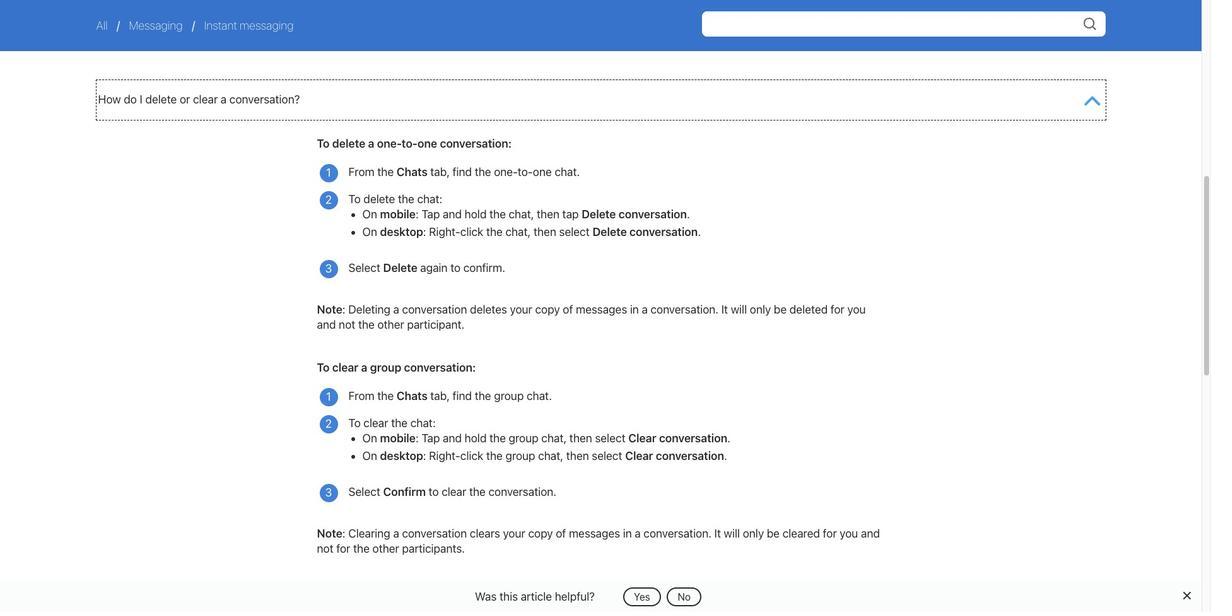 Task type: locate. For each thing, give the bounding box(es) containing it.
delete
[[145, 93, 177, 106], [333, 137, 366, 150], [364, 193, 395, 206]]

chats down to delete a one-to-one conversation:
[[397, 165, 428, 179]]

mobile inside to clear the chat: on mobile : tap and hold the group chat, then select clear conversation . on desktop : right-click the group chat, then select clear conversation .
[[380, 432, 416, 445]]

it's
[[593, 0, 608, 1]]

can
[[402, 3, 420, 17]]

: left if
[[343, 0, 346, 1]]

will inside : clearing a conversation clears your copy of messages in a conversation. it will only be cleared for you and not for the other participants.
[[724, 527, 741, 540]]

1 vertical spatial to-
[[518, 165, 533, 179]]

0 vertical spatial delete
[[145, 93, 177, 106]]

other down clearing at the bottom of page
[[373, 542, 400, 556]]

chat, inside : if you remove an instant message that you sent, it's removed for everyone in a chat, and nobody will see it in that chat. you can only remove an instant message that you've sent, you can't remove an instant message someone else has sent in a chat. also, system messages cannot be deleted, like the one sent to a conversation when it is renamed.
[[745, 0, 770, 1]]

0 vertical spatial to
[[789, 18, 799, 32]]

2 horizontal spatial remove
[[725, 3, 762, 17]]

from for from the chats tab, find the group chat.
[[349, 390, 375, 403]]

conversation.
[[651, 303, 719, 316], [489, 486, 557, 499], [644, 527, 712, 540]]

chat: up the : tap
[[411, 417, 436, 430]]

chat: inside to clear the chat: on mobile : tap and hold the group chat, then select clear conversation . on desktop : right-click the group chat, then select clear conversation .
[[411, 417, 436, 430]]

be inside : clearing a conversation clears your copy of messages in a conversation. it will only be cleared for you and not for the other participants.
[[767, 527, 780, 540]]

participants.
[[402, 542, 465, 556]]

clear
[[629, 432, 657, 445], [626, 450, 654, 463]]

find up hold the on the bottom
[[453, 390, 472, 403]]

0 vertical spatial be
[[644, 18, 656, 32]]

2 find from the top
[[453, 390, 472, 403]]

right- down the : tap
[[429, 450, 461, 463]]

you up deleted,
[[675, 3, 694, 17]]

0 horizontal spatial that
[[329, 3, 349, 17]]

of inside : deleting a conversation deletes your copy of messages in a conversation. it will only be deleted for you and not the other participant.
[[563, 303, 573, 316]]

desktop down the 'tap'
[[380, 225, 423, 239]]

: left clearing at the bottom of page
[[343, 527, 346, 540]]

an up 'also,'
[[487, 3, 500, 17]]

1 vertical spatial be
[[774, 303, 787, 316]]

find
[[453, 165, 472, 179], [453, 390, 472, 403]]

for right cleared
[[823, 527, 837, 540]]

to for to delete the chat: on mobile : tap and hold the chat, then tap delete conversation . on desktop : right-click the chat, then select delete conversation .
[[349, 193, 361, 206]]

1 chats from the top
[[397, 165, 428, 179]]

select left confirm
[[349, 486, 381, 499]]

0 vertical spatial sent,
[[565, 0, 590, 1]]

0 vertical spatial one
[[742, 18, 761, 32]]

desktop inside the to delete the chat: on mobile : tap and hold the chat, then tap delete conversation . on desktop : right-click the chat, then select delete conversation .
[[380, 225, 423, 239]]

sent
[[411, 18, 433, 32], [764, 18, 786, 32]]

remove up you
[[379, 0, 417, 1]]

0 horizontal spatial one-
[[377, 137, 402, 150]]

conversation: up "from the chats tab, find the group chat."
[[404, 361, 476, 374]]

2 vertical spatial delete
[[364, 193, 395, 206]]

an
[[420, 0, 432, 1], [487, 3, 500, 17], [765, 3, 777, 17]]

2 vertical spatial be
[[767, 527, 780, 540]]

chat:
[[417, 193, 443, 206], [411, 417, 436, 430]]

one up from the chats tab, find the one-to-one chat.
[[418, 137, 438, 150]]

3 on from the top
[[363, 432, 377, 445]]

remove right can't
[[725, 3, 762, 17]]

mobile for delete
[[380, 208, 416, 221]]

0 horizontal spatial instant
[[435, 0, 469, 1]]

that up system
[[521, 0, 541, 1]]

copy for deletes
[[536, 303, 560, 316]]

: left the 'tap'
[[416, 208, 419, 221]]

2 horizontal spatial one
[[742, 18, 761, 32]]

your inside : clearing a conversation clears your copy of messages in a conversation. it will only be cleared for you and not for the other participants.
[[503, 527, 526, 540]]

2 select from the top
[[349, 486, 381, 499]]

1 vertical spatial desktop
[[380, 450, 423, 463]]

message up 'also,'
[[472, 0, 518, 1]]

conversation inside : if you remove an instant message that you sent, it's removed for everyone in a chat, and nobody will see it in that chat. you can only remove an instant message that you've sent, you can't remove an instant message someone else has sent in a chat. also, system messages cannot be deleted, like the one sent to a conversation when it is renamed.
[[811, 18, 876, 32]]

from down the to clear a group conversation:
[[349, 390, 375, 403]]

you inside : deleting a conversation deletes your copy of messages in a conversation. it will only be deleted for you and not the other participant.
[[848, 303, 866, 316]]

0 vertical spatial select
[[560, 225, 590, 239]]

your right the deletes
[[510, 303, 533, 316]]

the inside : if you remove an instant message that you sent, it's removed for everyone in a chat, and nobody will see it in that chat. you can only remove an instant message that you've sent, you can't remove an instant message someone else has sent in a chat. also, system messages cannot be deleted, like the one sent to a conversation when it is renamed.
[[723, 18, 739, 32]]

right- inside to clear the chat: on mobile : tap and hold the group chat, then select clear conversation . on desktop : right-click the group chat, then select clear conversation .
[[429, 450, 461, 463]]

1 horizontal spatial one-
[[494, 165, 518, 179]]

renamed.
[[368, 33, 415, 47]]

only inside : deleting a conversation deletes your copy of messages in a conversation. it will only be deleted for you and not the other participant.
[[750, 303, 772, 316]]

note left clearing at the bottom of page
[[317, 527, 343, 540]]

one
[[742, 18, 761, 32], [418, 137, 438, 150], [533, 165, 552, 179]]

from
[[349, 165, 375, 179], [349, 390, 375, 403]]

to-
[[402, 137, 418, 150], [518, 165, 533, 179]]

1 vertical spatial right-
[[429, 450, 461, 463]]

conversation inside : clearing a conversation clears your copy of messages in a conversation. it will only be cleared for you and not for the other participants.
[[402, 527, 467, 540]]

group right hold the on the bottom
[[509, 432, 539, 445]]

:
[[343, 0, 346, 1], [416, 208, 419, 221], [423, 225, 427, 239], [343, 303, 346, 316], [423, 450, 427, 463], [343, 527, 346, 540]]

2 vertical spatial select
[[592, 450, 623, 463]]

0 horizontal spatial an
[[420, 0, 432, 1]]

messages for deletes
[[576, 303, 628, 316]]

from down to delete a one-to-one conversation:
[[349, 165, 375, 179]]

one right like
[[742, 18, 761, 32]]

desktop down the : tap
[[380, 450, 423, 463]]

1 vertical spatial it
[[715, 527, 721, 540]]

: inside : if you remove an instant message that you sent, it's removed for everyone in a chat, and nobody will see it in that chat. you can only remove an instant message that you've sent, you can't remove an instant message someone else has sent in a chat. also, system messages cannot be deleted, like the one sent to a conversation when it is renamed.
[[343, 0, 346, 1]]

only inside : clearing a conversation clears your copy of messages in a conversation. it will only be cleared for you and not for the other participants.
[[743, 527, 765, 540]]

you right deleted
[[848, 303, 866, 316]]

to
[[789, 18, 799, 32], [429, 486, 439, 499]]

1 vertical spatial only
[[750, 303, 772, 316]]

message
[[472, 0, 518, 1], [540, 3, 586, 17], [817, 3, 863, 17]]

your inside : deleting a conversation deletes your copy of messages in a conversation. it will only be deleted for you and not the other participant.
[[510, 303, 533, 316]]

1 vertical spatial from
[[349, 390, 375, 403]]

to inside to clear the chat: on mobile : tap and hold the group chat, then select clear conversation . on desktop : right-click the group chat, then select clear conversation .
[[349, 417, 361, 430]]

you
[[358, 0, 376, 1], [544, 0, 562, 1], [675, 3, 694, 17], [848, 303, 866, 316], [840, 527, 859, 540]]

an up can
[[420, 0, 432, 1]]

tap
[[563, 208, 579, 221]]

1 vertical spatial copy
[[529, 527, 553, 540]]

to for to clear the chat: on mobile : tap and hold the group chat, then select clear conversation . on desktop : right-click the group chat, then select clear conversation .
[[349, 417, 361, 430]]

in
[[724, 0, 733, 1], [317, 3, 326, 17], [436, 18, 445, 32], [631, 303, 639, 316], [624, 527, 632, 540]]

1 horizontal spatial to
[[789, 18, 799, 32]]

one up the to delete the chat: on mobile : tap and hold the chat, then tap delete conversation . on desktop : right-click the chat, then select delete conversation .
[[533, 165, 552, 179]]

you right cleared
[[840, 527, 859, 540]]

1 sent from the left
[[411, 18, 433, 32]]

sent, up deleted,
[[647, 3, 672, 17]]

1 vertical spatial will
[[731, 303, 748, 316]]

.
[[687, 208, 691, 221], [698, 225, 701, 239], [728, 432, 731, 445], [725, 450, 728, 463]]

deleting
[[349, 303, 391, 316]]

0 horizontal spatial not
[[317, 542, 334, 556]]

2 vertical spatial one
[[533, 165, 552, 179]]

conversation inside : deleting a conversation deletes your copy of messages in a conversation. it will only be deleted for you and not the other participant.
[[402, 303, 467, 316]]

1 vertical spatial not
[[317, 542, 334, 556]]

2 horizontal spatial message
[[817, 3, 863, 17]]

instant messaging
[[204, 19, 294, 32]]

1 horizontal spatial one
[[533, 165, 552, 179]]

0 vertical spatial other
[[378, 318, 405, 331]]

only
[[423, 3, 444, 17], [750, 303, 772, 316], [743, 527, 765, 540]]

chat.
[[352, 3, 377, 17], [457, 18, 482, 32], [555, 165, 580, 179], [527, 390, 552, 403]]

it inside : deleting a conversation deletes your copy of messages in a conversation. it will only be deleted for you and not the other participant.
[[722, 303, 728, 316]]

clearing
[[349, 527, 391, 540]]

1 vertical spatial tab,
[[431, 390, 450, 403]]

to- up from the chats tab, find the one-to-one chat.
[[402, 137, 418, 150]]

it
[[722, 303, 728, 316], [715, 527, 721, 540]]

only left cleared
[[743, 527, 765, 540]]

all
[[96, 19, 110, 32]]

0 horizontal spatial one
[[418, 137, 438, 150]]

group up hold the on the bottom
[[494, 390, 524, 403]]

to delete the chat: on mobile : tap and hold the chat, then tap delete conversation . on desktop : right-click the chat, then select delete conversation .
[[349, 193, 701, 239]]

mobile up confirm
[[380, 432, 416, 445]]

select
[[560, 225, 590, 239], [595, 432, 626, 445], [592, 450, 623, 463]]

not inside : deleting a conversation deletes your copy of messages in a conversation. it will only be deleted for you and not the other participant.
[[339, 318, 356, 331]]

messages inside : deleting a conversation deletes your copy of messages in a conversation. it will only be deleted for you and not the other participant.
[[576, 303, 628, 316]]

0 vertical spatial find
[[453, 165, 472, 179]]

select inside the to delete the chat: on mobile : tap and hold the chat, then tap delete conversation . on desktop : right-click the chat, then select delete conversation .
[[560, 225, 590, 239]]

1 note from the top
[[317, 303, 343, 316]]

of inside : clearing a conversation clears your copy of messages in a conversation. it will only be cleared for you and not for the other participants.
[[556, 527, 566, 540]]

clear down deleting
[[333, 361, 359, 374]]

your
[[510, 303, 533, 316], [503, 527, 526, 540]]

2 tab, from the top
[[431, 390, 450, 403]]

tab, up the : tap
[[431, 390, 450, 403]]

system
[[512, 18, 549, 32]]

cannot
[[606, 18, 641, 32]]

instant
[[435, 0, 469, 1], [503, 3, 537, 17], [780, 3, 815, 17]]

that down it's
[[588, 3, 608, 17]]

: left deleting
[[343, 303, 346, 316]]

delete inside the to delete the chat: on mobile : tap and hold the chat, then tap delete conversation . on desktop : right-click the chat, then select delete conversation .
[[364, 193, 395, 206]]

1 vertical spatial other
[[373, 542, 400, 556]]

0 vertical spatial mobile
[[380, 208, 416, 221]]

your for clears
[[503, 527, 526, 540]]

delete inside "dropdown button"
[[145, 93, 177, 106]]

2 vertical spatial conversation.
[[644, 527, 712, 540]]

0 vertical spatial not
[[339, 318, 356, 331]]

None text field
[[702, 11, 1106, 37]]

chat: inside the to delete the chat: on mobile : tap and hold the chat, then tap delete conversation . on desktop : right-click the chat, then select delete conversation .
[[417, 193, 443, 206]]

1 vertical spatial conversation:
[[404, 361, 476, 374]]

0 horizontal spatial sent,
[[565, 0, 590, 1]]

1 right- from the top
[[429, 225, 461, 239]]

to inside the to delete the chat: on mobile : tap and hold the chat, then tap delete conversation . on desktop : right-click the chat, then select delete conversation .
[[349, 193, 361, 206]]

only right can
[[423, 3, 444, 17]]

you've
[[611, 3, 645, 17]]

1 vertical spatial delete
[[593, 225, 627, 239]]

for right deleted
[[831, 303, 845, 316]]

1 vertical spatial to
[[429, 486, 439, 499]]

1 vertical spatial note
[[317, 527, 343, 540]]

: down the : tap
[[423, 450, 427, 463]]

chat: for :
[[417, 193, 443, 206]]

from for from the chats tab, find the one-to-one chat.
[[349, 165, 375, 179]]

copy inside : clearing a conversation clears your copy of messages in a conversation. it will only be cleared for you and not for the other participants.
[[529, 527, 553, 540]]

for
[[658, 0, 672, 1], [831, 303, 845, 316], [823, 527, 837, 540], [337, 542, 351, 556]]

be right cannot
[[644, 18, 656, 32]]

copy inside : deleting a conversation deletes your copy of messages in a conversation. it will only be deleted for you and not the other participant.
[[536, 303, 560, 316]]

copy right "clears"
[[529, 527, 553, 540]]

remove
[[379, 0, 417, 1], [447, 3, 485, 17], [725, 3, 762, 17]]

0 horizontal spatial it
[[715, 527, 721, 540]]

clear right or
[[193, 93, 218, 106]]

instant messaging link
[[204, 19, 294, 32]]

0 vertical spatial it
[[876, 0, 882, 1]]

0 vertical spatial it
[[722, 303, 728, 316]]

0 vertical spatial note
[[317, 303, 343, 316]]

to for to delete a one-to-one conversation:
[[317, 137, 330, 150]]

confirm
[[383, 486, 426, 499]]

will inside : deleting a conversation deletes your copy of messages in a conversation. it will only be deleted for you and not the other participant.
[[731, 303, 748, 316]]

and inside : deleting a conversation deletes your copy of messages in a conversation. it will only be deleted for you and not the other participant.
[[317, 318, 336, 331]]

0 vertical spatial right-
[[429, 225, 461, 239]]

from the chats tab, find the one-to-one chat.
[[349, 165, 580, 179]]

mobile inside the to delete the chat: on mobile : tap and hold the chat, then tap delete conversation . on desktop : right-click the chat, then select delete conversation .
[[380, 208, 416, 221]]

be for deleted
[[774, 303, 787, 316]]

the
[[723, 18, 739, 32], [378, 165, 394, 179], [475, 165, 491, 179], [398, 193, 415, 206], [490, 208, 506, 221], [487, 225, 503, 239], [358, 318, 375, 331], [378, 390, 394, 403], [475, 390, 491, 403], [391, 417, 408, 430], [470, 486, 486, 499], [353, 542, 370, 556]]

find up hold
[[453, 165, 472, 179]]

0 vertical spatial conversation.
[[651, 303, 719, 316]]

right- down the 'tap'
[[429, 225, 461, 239]]

: deleting a conversation deletes your copy of messages in a conversation. it will only be deleted for you and not the other participant.
[[317, 303, 866, 331]]

messages
[[552, 18, 603, 32], [576, 303, 628, 316], [569, 527, 621, 540]]

2 sent from the left
[[764, 18, 786, 32]]

clear down the to clear a group conversation:
[[364, 417, 389, 430]]

1 vertical spatial sent,
[[647, 3, 672, 17]]

0 horizontal spatial to-
[[402, 137, 418, 150]]

desktop
[[380, 225, 423, 239], [380, 450, 423, 463]]

delete for to delete the chat: on mobile : tap and hold the chat, then tap delete conversation . on desktop : right-click the chat, then select delete conversation .
[[364, 193, 395, 206]]

2 on from the top
[[363, 225, 377, 239]]

one-
[[377, 137, 402, 150], [494, 165, 518, 179]]

2 note from the top
[[317, 527, 343, 540]]

for up deleted,
[[658, 0, 672, 1]]

0 vertical spatial only
[[423, 3, 444, 17]]

0 vertical spatial will
[[836, 0, 852, 1]]

1 tab, from the top
[[431, 165, 450, 179]]

1 vertical spatial one
[[418, 137, 438, 150]]

your for deletes
[[510, 303, 533, 316]]

2 from from the top
[[349, 390, 375, 403]]

2 vertical spatial will
[[724, 527, 741, 540]]

0 vertical spatial from
[[349, 165, 375, 179]]

to right confirm
[[429, 486, 439, 499]]

chats down the to clear a group conversation:
[[397, 390, 428, 403]]

the inside : deleting a conversation deletes your copy of messages in a conversation. it will only be deleted for you and not the other participant.
[[358, 318, 375, 331]]

group down deleting
[[370, 361, 402, 374]]

: clearing a conversation clears your copy of messages in a conversation. it will only be cleared for you and not for the other participants.
[[317, 527, 881, 556]]

1 horizontal spatial not
[[339, 318, 356, 331]]

an right can't
[[765, 3, 777, 17]]

conversation. for deletes
[[651, 303, 719, 316]]

remove right can
[[447, 3, 485, 17]]

chat. up to clear the chat: on mobile : tap and hold the group chat, then select clear conversation . on desktop : right-click the group chat, then select clear conversation .
[[527, 390, 552, 403]]

be
[[644, 18, 656, 32], [774, 303, 787, 316], [767, 527, 780, 540]]

has
[[390, 18, 408, 32]]

conversation. inside : deleting a conversation deletes your copy of messages in a conversation. it will only be deleted for you and not the other participant.
[[651, 303, 719, 316]]

chats
[[397, 165, 428, 179], [397, 390, 428, 403]]

1 desktop from the top
[[380, 225, 423, 239]]

to- up the to delete the chat: on mobile : tap and hold the chat, then tap delete conversation . on desktop : right-click the chat, then select delete conversation .
[[518, 165, 533, 179]]

will inside : if you remove an instant message that you sent, it's removed for everyone in a chat, and nobody will see it in that chat. you can only remove an instant message that you've sent, you can't remove an instant message someone else has sent in a chat. also, system messages cannot be deleted, like the one sent to a conversation when it is renamed.
[[836, 0, 852, 1]]

be left deleted
[[774, 303, 787, 316]]

1 horizontal spatial sent,
[[647, 3, 672, 17]]

your right "clears"
[[503, 527, 526, 540]]

message up system
[[540, 3, 586, 17]]

2 vertical spatial messages
[[569, 527, 621, 540]]

2 right- from the top
[[429, 450, 461, 463]]

message down see
[[817, 3, 863, 17]]

chat: up the 'tap'
[[417, 193, 443, 206]]

select up deleting
[[349, 261, 381, 275]]

to down nobody
[[789, 18, 799, 32]]

be inside : if you remove an instant message that you sent, it's removed for everyone in a chat, and nobody will see it in that chat. you can only remove an instant message that you've sent, you can't remove an instant message someone else has sent in a chat. also, system messages cannot be deleted, like the one sent to a conversation when it is renamed.
[[644, 18, 656, 32]]

is
[[357, 33, 365, 47]]

be left cleared
[[767, 527, 780, 540]]

1 find from the top
[[453, 165, 472, 179]]

do
[[124, 93, 137, 106]]

delete for to delete a one-to-one conversation:
[[333, 137, 366, 150]]

not inside : clearing a conversation clears your copy of messages in a conversation. it will only be cleared for you and not for the other participants.
[[317, 542, 334, 556]]

0 horizontal spatial sent
[[411, 18, 433, 32]]

chat. left 'also,'
[[457, 18, 482, 32]]

for down clearing at the bottom of page
[[337, 542, 351, 556]]

1 vertical spatial your
[[503, 527, 526, 540]]

0 horizontal spatial it
[[347, 33, 354, 47]]

2 chats from the top
[[397, 390, 428, 403]]

0 vertical spatial desktop
[[380, 225, 423, 239]]

0 vertical spatial chats
[[397, 165, 428, 179]]

0 vertical spatial select
[[349, 261, 381, 275]]

messaging link
[[129, 19, 183, 32]]

for inside : if you remove an instant message that you sent, it's removed for everyone in a chat, and nobody will see it in that chat. you can only remove an instant message that you've sent, you can't remove an instant message someone else has sent in a chat. also, system messages cannot be deleted, like the one sent to a conversation when it is renamed.
[[658, 0, 672, 1]]

be inside : deleting a conversation deletes your copy of messages in a conversation. it will only be deleted for you and not the other participant.
[[774, 303, 787, 316]]

to delete a one-to-one conversation:
[[317, 137, 512, 150]]

that up someone
[[329, 3, 349, 17]]

only left deleted
[[750, 303, 772, 316]]

cleared
[[783, 527, 821, 540]]

right-
[[429, 225, 461, 239], [429, 450, 461, 463]]

of
[[563, 303, 573, 316], [556, 527, 566, 540]]

clear
[[193, 93, 218, 106], [333, 361, 359, 374], [364, 417, 389, 430], [442, 486, 467, 499]]

note left deleting
[[317, 303, 343, 316]]

on
[[363, 208, 377, 221], [363, 225, 377, 239], [363, 432, 377, 445], [363, 450, 377, 463]]

to clear a group conversation:
[[317, 361, 476, 374]]

0 vertical spatial tab,
[[431, 165, 450, 179]]

1 vertical spatial chats
[[397, 390, 428, 403]]

you right if
[[358, 0, 376, 1]]

1 vertical spatial of
[[556, 527, 566, 540]]

copy right the deletes
[[536, 303, 560, 316]]

0 vertical spatial to-
[[402, 137, 418, 150]]

i
[[140, 93, 143, 106]]

1 from from the top
[[349, 165, 375, 179]]

conversation: up from the chats tab, find the one-to-one chat.
[[440, 137, 512, 150]]

other down deleting
[[378, 318, 405, 331]]

1 horizontal spatial sent
[[764, 18, 786, 32]]

2 vertical spatial only
[[743, 527, 765, 540]]

if
[[349, 0, 355, 1]]

: tap
[[416, 432, 440, 445]]

1 horizontal spatial it
[[722, 303, 728, 316]]

4 on from the top
[[363, 450, 377, 463]]

for inside : deleting a conversation deletes your copy of messages in a conversation. it will only be deleted for you and not the other participant.
[[831, 303, 845, 316]]

sent, left it's
[[565, 0, 590, 1]]

1 vertical spatial find
[[453, 390, 472, 403]]

participant.
[[407, 318, 465, 331]]

1 select from the top
[[349, 261, 381, 275]]

group right "click the"
[[506, 450, 536, 463]]

select delete again to confirm.
[[349, 261, 506, 275]]

was this article helpful?
[[475, 590, 595, 603]]

mobile left the 'tap'
[[380, 208, 416, 221]]

to
[[317, 137, 330, 150], [349, 193, 361, 206], [317, 361, 330, 374], [349, 417, 361, 430]]

it right see
[[876, 0, 882, 1]]

1 vertical spatial chat:
[[411, 417, 436, 430]]

only inside : if you remove an instant message that you sent, it's removed for everyone in a chat, and nobody will see it in that chat. you can only remove an instant message that you've sent, you can't remove an instant message someone else has sent in a chat. also, system messages cannot be deleted, like the one sent to a conversation when it is renamed.
[[423, 3, 444, 17]]

a inside how do i delete or clear a conversation? link
[[221, 93, 227, 106]]

sent,
[[565, 0, 590, 1], [647, 3, 672, 17]]

delete
[[582, 208, 616, 221], [593, 225, 627, 239], [383, 261, 418, 275]]

everyone
[[675, 0, 721, 1]]

note for : deleting a conversation deletes your copy of messages in a conversation. it will only be deleted for you and not the other participant.
[[317, 303, 343, 316]]

2 desktop from the top
[[380, 450, 423, 463]]

it left is at left
[[347, 33, 354, 47]]

0 vertical spatial copy
[[536, 303, 560, 316]]

dismiss the survey image
[[1182, 591, 1192, 601]]

conversation?
[[230, 93, 300, 106]]

note
[[317, 303, 343, 316], [317, 527, 343, 540]]

confirm.
[[464, 261, 506, 275]]

1 vertical spatial select
[[349, 486, 381, 499]]

tab, down to delete a one-to-one conversation:
[[431, 165, 450, 179]]

it for cleared
[[715, 527, 721, 540]]

chats for tab, find the one-to-one chat.
[[397, 165, 428, 179]]

1 vertical spatial mobile
[[380, 432, 416, 445]]

conversation:
[[440, 137, 512, 150], [404, 361, 476, 374]]

1 mobile from the top
[[380, 208, 416, 221]]

1 vertical spatial delete
[[333, 137, 366, 150]]

conversation. inside : clearing a conversation clears your copy of messages in a conversation. it will only be cleared for you and not for the other participants.
[[644, 527, 712, 540]]

also,
[[485, 18, 510, 32]]

it inside : clearing a conversation clears your copy of messages in a conversation. it will only be cleared for you and not for the other participants.
[[715, 527, 721, 540]]

it
[[876, 0, 882, 1], [347, 33, 354, 47]]

2 mobile from the top
[[380, 432, 416, 445]]

0 vertical spatial your
[[510, 303, 533, 316]]

chat. up tap
[[555, 165, 580, 179]]

0 vertical spatial of
[[563, 303, 573, 316]]

messages inside : clearing a conversation clears your copy of messages in a conversation. it will only be cleared for you and not for the other participants.
[[569, 527, 621, 540]]

1 horizontal spatial an
[[487, 3, 500, 17]]



Task type: vqa. For each thing, say whether or not it's contained in the screenshot.
About to the top
no



Task type: describe. For each thing, give the bounding box(es) containing it.
you
[[380, 3, 399, 17]]

you up system
[[544, 0, 562, 1]]

0 horizontal spatial remove
[[379, 0, 417, 1]]

the inside to clear the chat: on mobile : tap and hold the group chat, then select clear conversation . on desktop : right-click the group chat, then select clear conversation .
[[391, 417, 408, 430]]

1 vertical spatial clear
[[626, 450, 654, 463]]

1 horizontal spatial remove
[[447, 3, 485, 17]]

find for to delete the chat:
[[453, 165, 472, 179]]

and inside : clearing a conversation clears your copy of messages in a conversation. it will only be cleared for you and not for the other participants.
[[862, 527, 881, 540]]

2 vertical spatial delete
[[383, 261, 418, 275]]

desktop inside to clear the chat: on mobile : tap and hold the group chat, then select clear conversation . on desktop : right-click the group chat, then select clear conversation .
[[380, 450, 423, 463]]

deleted,
[[659, 18, 701, 32]]

see
[[855, 0, 873, 1]]

tab, for tab, find the group chat.
[[431, 390, 450, 403]]

be for cleared
[[767, 527, 780, 540]]

will for deleted
[[731, 303, 748, 316]]

1 vertical spatial conversation.
[[489, 486, 557, 499]]

0 horizontal spatial to
[[429, 486, 439, 499]]

: inside : deleting a conversation deletes your copy of messages in a conversation. it will only be deleted for you and not the other participant.
[[343, 303, 346, 316]]

was
[[475, 590, 497, 603]]

conversation. for clears
[[644, 527, 712, 540]]

1 on from the top
[[363, 208, 377, 221]]

and inside to clear the chat: on mobile : tap and hold the group chat, then select clear conversation . on desktop : right-click the group chat, then select clear conversation .
[[443, 432, 462, 445]]

of for deletes
[[563, 303, 573, 316]]

mobile for clear
[[380, 432, 416, 445]]

2 horizontal spatial that
[[588, 3, 608, 17]]

or
[[180, 93, 190, 106]]

chats for tab, find the group chat.
[[397, 390, 428, 403]]

select confirm to clear the conversation.
[[349, 486, 557, 499]]

: down the 'tap'
[[423, 225, 427, 239]]

no
[[678, 591, 691, 603]]

article
[[521, 590, 552, 603]]

1 horizontal spatial it
[[876, 0, 882, 1]]

2 horizontal spatial an
[[765, 3, 777, 17]]

0 vertical spatial conversation:
[[440, 137, 512, 150]]

to inside : if you remove an instant message that you sent, it's removed for everyone in a chat, and nobody will see it in that chat. you can only remove an instant message that you've sent, you can't remove an instant message someone else has sent in a chat. also, system messages cannot be deleted, like the one sent to a conversation when it is renamed.
[[789, 18, 799, 32]]

yes button
[[624, 587, 661, 606]]

find for to clear the chat:
[[453, 390, 472, 403]]

helpful?
[[555, 590, 595, 603]]

tab, for tab, find the one-to-one chat.
[[431, 165, 450, 179]]

and inside the to delete the chat: on mobile : tap and hold the chat, then tap delete conversation . on desktop : right-click the chat, then select delete conversation .
[[443, 208, 462, 221]]

select for select delete again to confirm.
[[349, 261, 381, 275]]

other inside : clearing a conversation clears your copy of messages in a conversation. it will only be cleared for you and not for the other participants.
[[373, 542, 400, 556]]

all link
[[96, 19, 110, 32]]

messaging
[[240, 19, 294, 32]]

0 horizontal spatial message
[[472, 0, 518, 1]]

0 vertical spatial one-
[[377, 137, 402, 150]]

messages for clears
[[569, 527, 621, 540]]

else
[[367, 18, 387, 32]]

clears
[[470, 527, 500, 540]]

can't
[[697, 3, 722, 17]]

like
[[703, 18, 720, 32]]

copy for clears
[[529, 527, 553, 540]]

right- inside the to delete the chat: on mobile : tap and hold the chat, then tap delete conversation . on desktop : right-click the chat, then select delete conversation .
[[429, 225, 461, 239]]

1 horizontal spatial instant
[[503, 3, 537, 17]]

note for : clearing a conversation clears your copy of messages in a conversation. it will only be cleared for you and not for the other participants.
[[317, 527, 343, 540]]

1 horizontal spatial to-
[[518, 165, 533, 179]]

from the chats tab, find the group chat.
[[349, 390, 552, 403]]

: inside : clearing a conversation clears your copy of messages in a conversation. it will only be cleared for you and not for the other participants.
[[343, 527, 346, 540]]

how do i delete or clear a conversation? button
[[96, 80, 1106, 120]]

click the
[[461, 450, 503, 463]]

1 vertical spatial select
[[595, 432, 626, 445]]

deletes
[[470, 303, 507, 316]]

clear inside how do i delete or clear a conversation? link
[[193, 93, 218, 106]]

you inside : clearing a conversation clears your copy of messages in a conversation. it will only be cleared for you and not for the other participants.
[[840, 527, 859, 540]]

someone
[[317, 18, 364, 32]]

it for deleted
[[722, 303, 728, 316]]

again to
[[421, 261, 461, 275]]

hold the
[[465, 432, 506, 445]]

chat: for : tap
[[411, 417, 436, 430]]

yes
[[634, 591, 651, 603]]

tap
[[422, 208, 440, 221]]

messaging
[[129, 19, 183, 32]]

chat. down if
[[352, 3, 377, 17]]

: if you remove an instant message that you sent, it's removed for everyone in a chat, and nobody will see it in that chat. you can only remove an instant message that you've sent, you can't remove an instant message someone else has sent in a chat. also, system messages cannot be deleted, like the one sent to a conversation when it is renamed.
[[317, 0, 882, 47]]

will for cleared
[[724, 527, 741, 540]]

this
[[500, 590, 518, 603]]

hold
[[465, 208, 487, 221]]

deleted
[[790, 303, 828, 316]]

the inside : clearing a conversation clears your copy of messages in a conversation. it will only be cleared for you and not for the other participants.
[[353, 542, 370, 556]]

clear inside to clear the chat: on mobile : tap and hold the group chat, then select clear conversation . on desktop : right-click the group chat, then select clear conversation .
[[364, 417, 389, 430]]

0 vertical spatial clear
[[629, 432, 657, 445]]

clear down "click the"
[[442, 486, 467, 499]]

when
[[317, 33, 345, 47]]

how do i delete or clear a conversation? link
[[98, 88, 1070, 112]]

: inside to clear the chat: on mobile : tap and hold the group chat, then select clear conversation . on desktop : right-click the group chat, then select clear conversation .
[[423, 450, 427, 463]]

one inside : if you remove an instant message that you sent, it's removed for everyone in a chat, and nobody will see it in that chat. you can only remove an instant message that you've sent, you can't remove an instant message someone else has sent in a chat. also, system messages cannot be deleted, like the one sent to a conversation when it is renamed.
[[742, 18, 761, 32]]

only for : deleting a conversation deletes your copy of messages in a conversation. it will only be deleted for you and not the other participant.
[[750, 303, 772, 316]]

1 horizontal spatial message
[[540, 3, 586, 17]]

1 horizontal spatial that
[[521, 0, 541, 1]]

how
[[98, 93, 121, 106]]

not for for
[[317, 542, 334, 556]]

only for : clearing a conversation clears your copy of messages in a conversation. it will only be cleared for you and not for the other participants.
[[743, 527, 765, 540]]

to clear the chat: on mobile : tap and hold the group chat, then select clear conversation . on desktop : right-click the group chat, then select clear conversation .
[[349, 417, 731, 463]]

of for clears
[[556, 527, 566, 540]]

1 vertical spatial one-
[[494, 165, 518, 179]]

instant
[[204, 19, 237, 32]]

how do i delete or clear a conversation?
[[98, 93, 300, 106]]

other inside : deleting a conversation deletes your copy of messages in a conversation. it will only be deleted for you and not the other participant.
[[378, 318, 405, 331]]

2 horizontal spatial instant
[[780, 3, 815, 17]]

to for to clear a group conversation:
[[317, 361, 330, 374]]

and inside : if you remove an instant message that you sent, it's removed for everyone in a chat, and nobody will see it in that chat. you can only remove an instant message that you've sent, you can't remove an instant message someone else has sent in a chat. also, system messages cannot be deleted, like the one sent to a conversation when it is renamed.
[[773, 0, 792, 1]]

in inside : deleting a conversation deletes your copy of messages in a conversation. it will only be deleted for you and not the other participant.
[[631, 303, 639, 316]]

1 vertical spatial it
[[347, 33, 354, 47]]

in inside : clearing a conversation clears your copy of messages in a conversation. it will only be cleared for you and not for the other participants.
[[624, 527, 632, 540]]

0 vertical spatial delete
[[582, 208, 616, 221]]

not for the
[[339, 318, 356, 331]]

messages inside : if you remove an instant message that you sent, it's removed for everyone in a chat, and nobody will see it in that chat. you can only remove an instant message that you've sent, you can't remove an instant message someone else has sent in a chat. also, system messages cannot be deleted, like the one sent to a conversation when it is renamed.
[[552, 18, 603, 32]]

click
[[461, 225, 484, 239]]

nobody
[[794, 0, 833, 1]]

no button
[[667, 587, 702, 606]]

select for select confirm to clear the conversation.
[[349, 486, 381, 499]]

removed
[[611, 0, 655, 1]]



